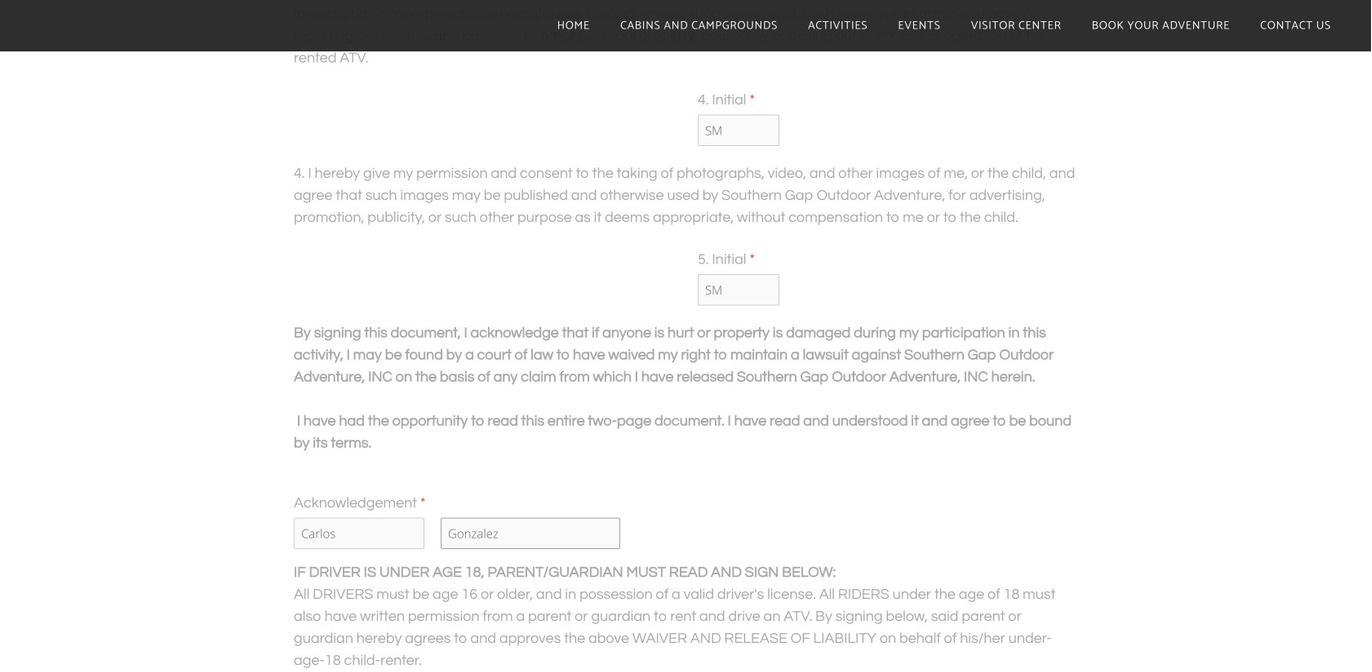 Task type: vqa. For each thing, say whether or not it's contained in the screenshot.
the top Last text field
no



Task type: locate. For each thing, give the bounding box(es) containing it.
First text field
[[294, 518, 424, 549]]

Last text field
[[441, 518, 620, 549]]

None text field
[[698, 274, 780, 306]]

None text field
[[698, 115, 780, 146]]



